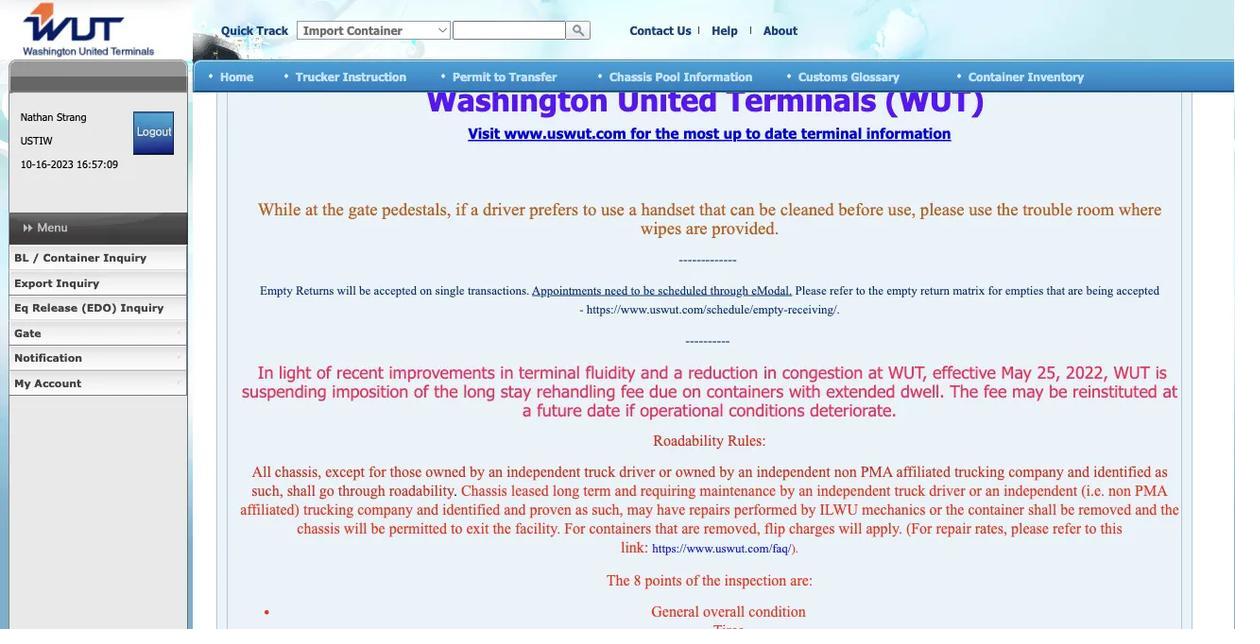 Task type: describe. For each thing, give the bounding box(es) containing it.
notification
[[14, 352, 82, 365]]

about link
[[764, 23, 798, 37]]

my account
[[14, 377, 81, 390]]

16-
[[36, 158, 51, 171]]

permit to transfer
[[453, 69, 557, 83]]

transfer
[[509, 69, 557, 83]]

track
[[257, 23, 288, 37]]

us
[[678, 23, 692, 37]]

pool
[[656, 69, 681, 83]]

16:57:09
[[77, 158, 118, 171]]

gate link
[[9, 321, 187, 346]]

glossary
[[851, 69, 900, 83]]

export inquiry
[[14, 277, 99, 289]]

help link
[[712, 23, 738, 37]]

eq release (edo) inquiry
[[14, 302, 164, 314]]

bl
[[14, 252, 29, 264]]

login image
[[134, 112, 174, 155]]

quick
[[221, 23, 254, 37]]

trucker
[[296, 69, 340, 83]]

container inventory
[[969, 69, 1085, 83]]

contact
[[630, 23, 674, 37]]

instruction
[[343, 69, 407, 83]]

to
[[494, 69, 506, 83]]

0 vertical spatial container
[[969, 69, 1025, 83]]

my
[[14, 377, 31, 390]]

chassis pool information
[[610, 69, 753, 83]]

quick track
[[221, 23, 288, 37]]

nathan
[[20, 111, 53, 123]]

ustiw
[[20, 134, 52, 147]]

customs
[[799, 69, 848, 83]]

help
[[712, 23, 738, 37]]

customs glossary
[[799, 69, 900, 83]]

inventory
[[1028, 69, 1085, 83]]

inquiry for container
[[103, 252, 147, 264]]



Task type: locate. For each thing, give the bounding box(es) containing it.
eq
[[14, 302, 29, 314]]

None text field
[[453, 21, 566, 40]]

1 horizontal spatial container
[[969, 69, 1025, 83]]

strang
[[57, 111, 87, 123]]

about
[[764, 23, 798, 37]]

inquiry down bl / container inquiry
[[56, 277, 99, 289]]

information
[[684, 69, 753, 83]]

notification link
[[9, 346, 187, 371]]

my account link
[[9, 371, 187, 396]]

2 vertical spatial inquiry
[[121, 302, 164, 314]]

bl / container inquiry
[[14, 252, 147, 264]]

nathan strang
[[20, 111, 87, 123]]

contact us link
[[630, 23, 692, 37]]

0 horizontal spatial container
[[43, 252, 100, 264]]

release
[[32, 302, 78, 314]]

bl / container inquiry link
[[9, 246, 187, 271]]

gate
[[14, 327, 41, 339]]

trucker instruction
[[296, 69, 407, 83]]

(edo)
[[81, 302, 117, 314]]

10-16-2023 16:57:09
[[20, 158, 118, 171]]

inquiry
[[103, 252, 147, 264], [56, 277, 99, 289], [121, 302, 164, 314]]

container
[[969, 69, 1025, 83], [43, 252, 100, 264]]

export inquiry link
[[9, 271, 187, 296]]

chassis
[[610, 69, 652, 83]]

1 vertical spatial container
[[43, 252, 100, 264]]

inquiry for (edo)
[[121, 302, 164, 314]]

inquiry right (edo)
[[121, 302, 164, 314]]

export
[[14, 277, 53, 289]]

permit
[[453, 69, 491, 83]]

2023
[[51, 158, 73, 171]]

inquiry up export inquiry link
[[103, 252, 147, 264]]

container up export inquiry
[[43, 252, 100, 264]]

1 vertical spatial inquiry
[[56, 277, 99, 289]]

10-
[[20, 158, 36, 171]]

home
[[220, 69, 254, 83]]

/
[[32, 252, 39, 264]]

eq release (edo) inquiry link
[[9, 296, 187, 321]]

container left inventory
[[969, 69, 1025, 83]]

0 vertical spatial inquiry
[[103, 252, 147, 264]]

account
[[34, 377, 81, 390]]

contact us
[[630, 23, 692, 37]]



Task type: vqa. For each thing, say whether or not it's contained in the screenshot.
first Find from left
no



